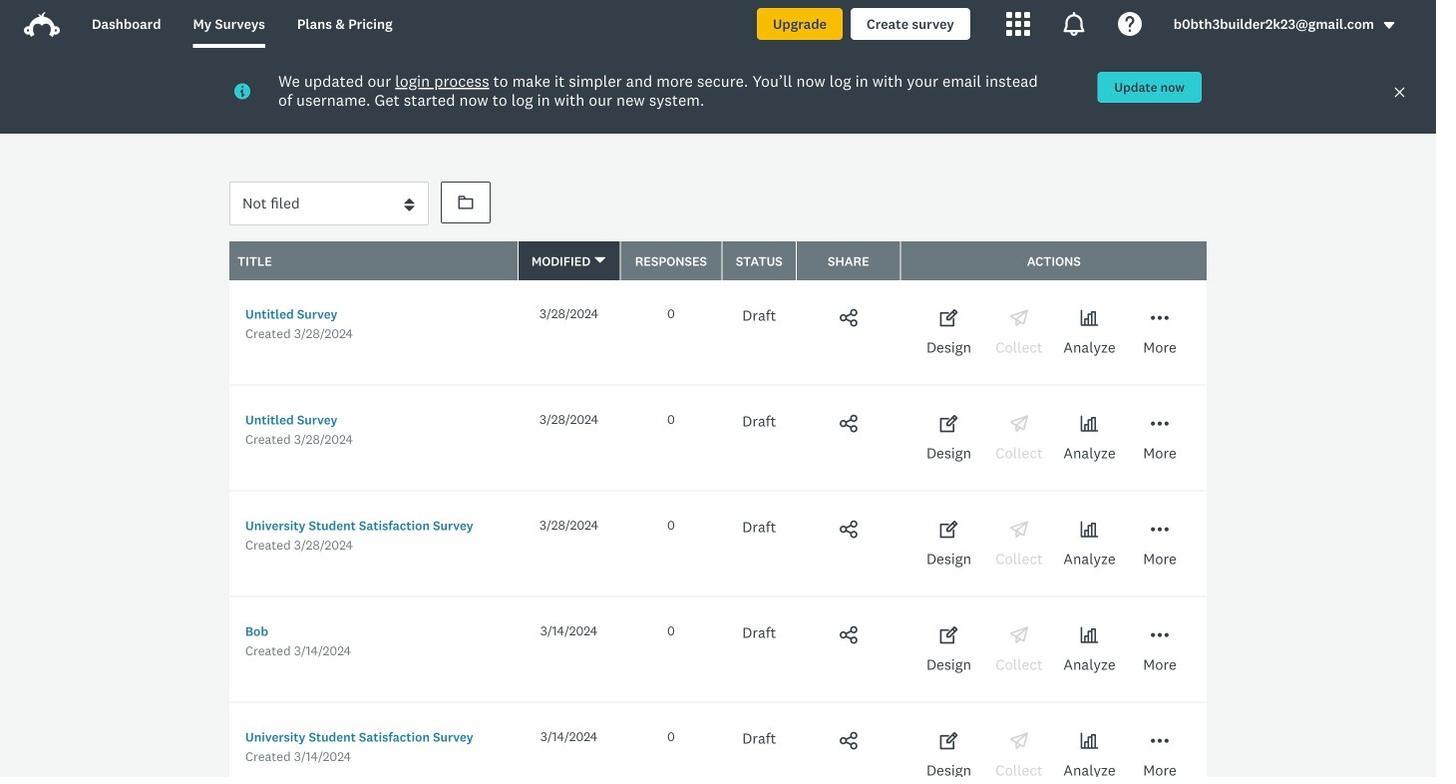 Task type: locate. For each thing, give the bounding box(es) containing it.
surveymonkey logo image
[[24, 12, 60, 37]]

0 horizontal spatial products icon image
[[1006, 12, 1030, 36]]

1 products icon image from the left
[[1006, 12, 1030, 36]]

1 horizontal spatial products icon image
[[1062, 12, 1086, 36]]

x image
[[1393, 86, 1406, 99]]

help icon image
[[1118, 12, 1142, 36]]

products icon image
[[1006, 12, 1030, 36], [1062, 12, 1086, 36]]



Task type: describe. For each thing, give the bounding box(es) containing it.
2 products icon image from the left
[[1062, 12, 1086, 36]]

dropdown arrow image
[[1383, 18, 1396, 32]]



Task type: vqa. For each thing, say whether or not it's contained in the screenshot.
THE DROPDOWN ARROW icon
yes



